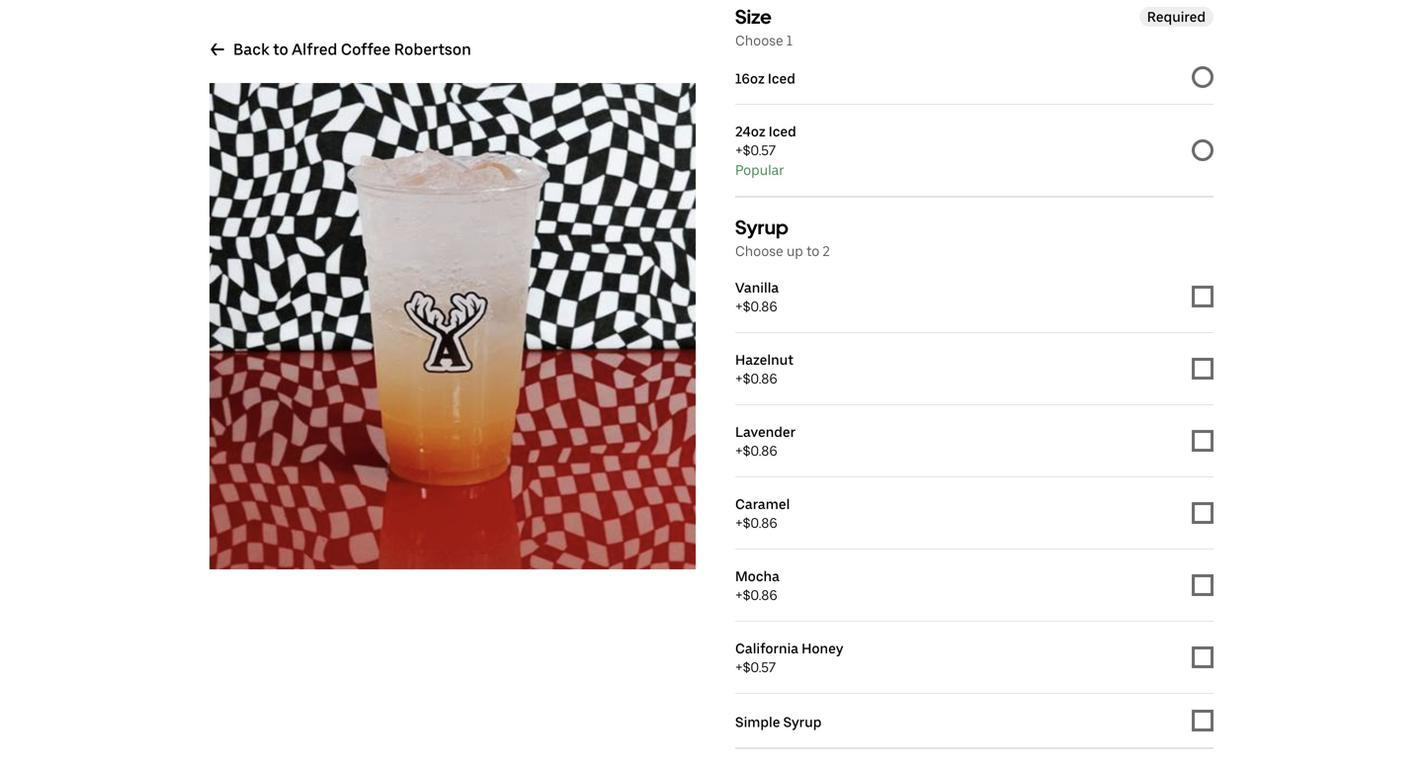 Task type: vqa. For each thing, say whether or not it's contained in the screenshot.


Task type: locate. For each thing, give the bounding box(es) containing it.
back
[[233, 40, 270, 59]]

size choose 1
[[736, 5, 793, 49]]

1 vertical spatial syrup
[[784, 714, 822, 731]]

$0.57 up popular
[[743, 142, 776, 159]]

2 $0.57 from the top
[[743, 659, 776, 676]]

choose inside syrup choose up to 2
[[736, 243, 784, 260]]

iced
[[768, 70, 796, 87], [769, 123, 797, 140]]

+ inside "hazelnut + $0.86"
[[736, 370, 743, 387]]

2
[[823, 243, 830, 260]]

to right back
[[273, 40, 289, 59]]

+
[[736, 142, 743, 159], [736, 298, 743, 315], [736, 370, 743, 387], [736, 442, 743, 459], [736, 515, 743, 531], [736, 587, 743, 604], [736, 659, 743, 676]]

+ for vanilla + $0.86
[[736, 298, 743, 315]]

0 vertical spatial to
[[273, 40, 289, 59]]

+ down the vanilla
[[736, 298, 743, 315]]

simple syrup
[[736, 714, 822, 731]]

7 + from the top
[[736, 659, 743, 676]]

1 choose from the top
[[736, 32, 784, 49]]

hazelnut
[[736, 351, 794, 368]]

0 horizontal spatial to
[[273, 40, 289, 59]]

$0.86 for vanilla + $0.86
[[743, 298, 778, 315]]

caramel + $0.86
[[736, 496, 790, 531]]

iced for 24oz iced + $0.57 popular
[[769, 123, 797, 140]]

+ inside california honey + $0.57
[[736, 659, 743, 676]]

$0.86 inside mocha + $0.86
[[743, 587, 778, 604]]

choose left up
[[736, 243, 784, 260]]

syrup up up
[[736, 216, 789, 239]]

$0.86 down mocha
[[743, 587, 778, 604]]

1 + from the top
[[736, 142, 743, 159]]

1 $0.57 from the top
[[743, 142, 776, 159]]

iced right 24oz
[[769, 123, 797, 140]]

4 + from the top
[[736, 442, 743, 459]]

simple
[[736, 714, 781, 731]]

5 + from the top
[[736, 515, 743, 531]]

+ inside mocha + $0.86
[[736, 587, 743, 604]]

0 vertical spatial syrup
[[736, 216, 789, 239]]

0 vertical spatial $0.57
[[743, 142, 776, 159]]

back to alfred coffee robertson
[[233, 40, 472, 59]]

choose inside size choose 1
[[736, 32, 784, 49]]

+ inside vanilla + $0.86
[[736, 298, 743, 315]]

$0.86
[[743, 298, 778, 315], [743, 370, 778, 387], [743, 442, 778, 459], [743, 515, 778, 531], [743, 587, 778, 604]]

$0.57 for 24oz
[[743, 142, 776, 159]]

+ inside 24oz iced + $0.57 popular
[[736, 142, 743, 159]]

$0.86 inside vanilla + $0.86
[[743, 298, 778, 315]]

syrup right simple
[[784, 714, 822, 731]]

choose
[[736, 32, 784, 49], [736, 243, 784, 260]]

coffee
[[341, 40, 391, 59]]

$0.57 inside 24oz iced + $0.57 popular
[[743, 142, 776, 159]]

+ down 24oz
[[736, 142, 743, 159]]

5 $0.86 from the top
[[743, 587, 778, 604]]

+ inside caramel + $0.86
[[736, 515, 743, 531]]

+ inside lavender + $0.86
[[736, 442, 743, 459]]

0 vertical spatial choose
[[736, 32, 784, 49]]

1 vertical spatial choose
[[736, 243, 784, 260]]

2 + from the top
[[736, 298, 743, 315]]

required
[[1148, 8, 1206, 25]]

+ down california on the bottom of the page
[[736, 659, 743, 676]]

iced right 16oz
[[768, 70, 796, 87]]

$0.86 down hazelnut
[[743, 370, 778, 387]]

1 vertical spatial iced
[[769, 123, 797, 140]]

$0.57 down california on the bottom of the page
[[743, 659, 776, 676]]

+ down hazelnut
[[736, 370, 743, 387]]

1 $0.86 from the top
[[743, 298, 778, 315]]

to
[[273, 40, 289, 59], [807, 243, 820, 260]]

3 $0.86 from the top
[[743, 442, 778, 459]]

24oz iced + $0.57 popular
[[736, 123, 797, 178]]

$0.57 for california
[[743, 659, 776, 676]]

+ down mocha
[[736, 587, 743, 604]]

0 vertical spatial iced
[[768, 70, 796, 87]]

1 horizontal spatial to
[[807, 243, 820, 260]]

+ for lavender + $0.86
[[736, 442, 743, 459]]

3 + from the top
[[736, 370, 743, 387]]

1 vertical spatial $0.57
[[743, 659, 776, 676]]

vanilla
[[736, 279, 779, 296]]

alfred
[[292, 40, 338, 59]]

lavender
[[736, 424, 796, 440]]

2 choose from the top
[[736, 243, 784, 260]]

$0.57
[[743, 142, 776, 159], [743, 659, 776, 676]]

$0.57 inside california honey + $0.57
[[743, 659, 776, 676]]

+ down lavender
[[736, 442, 743, 459]]

$0.86 down lavender
[[743, 442, 778, 459]]

1 vertical spatial to
[[807, 243, 820, 260]]

$0.86 inside caramel + $0.86
[[743, 515, 778, 531]]

mocha
[[736, 568, 780, 585]]

choose down size
[[736, 32, 784, 49]]

4 $0.86 from the top
[[743, 515, 778, 531]]

$0.86 down the vanilla
[[743, 298, 778, 315]]

to left 2 on the top right of the page
[[807, 243, 820, 260]]

6 + from the top
[[736, 587, 743, 604]]

iced inside 24oz iced + $0.57 popular
[[769, 123, 797, 140]]

24oz
[[736, 123, 766, 140]]

$0.86 down caramel
[[743, 515, 778, 531]]

+ down caramel
[[736, 515, 743, 531]]

syrup
[[736, 216, 789, 239], [784, 714, 822, 731]]

$0.86 inside lavender + $0.86
[[743, 442, 778, 459]]

caramel
[[736, 496, 790, 513]]

$0.86 inside "hazelnut + $0.86"
[[743, 370, 778, 387]]

2 $0.86 from the top
[[743, 370, 778, 387]]



Task type: describe. For each thing, give the bounding box(es) containing it.
$0.86 for hazelnut + $0.86
[[743, 370, 778, 387]]

choose for size
[[736, 32, 784, 49]]

hazelnut + $0.86
[[736, 351, 794, 387]]

+ for caramel + $0.86
[[736, 515, 743, 531]]

+ for hazelnut + $0.86
[[736, 370, 743, 387]]

honey
[[802, 640, 844, 657]]

+ for mocha + $0.86
[[736, 587, 743, 604]]

syrup inside syrup choose up to 2
[[736, 216, 789, 239]]

$0.86 for mocha + $0.86
[[743, 587, 778, 604]]

$0.86 for caramel + $0.86
[[743, 515, 778, 531]]

16oz iced
[[736, 70, 796, 87]]

vanilla + $0.86
[[736, 279, 779, 315]]

to inside syrup choose up to 2
[[807, 243, 820, 260]]

$0.86 for lavender + $0.86
[[743, 442, 778, 459]]

california
[[736, 640, 799, 657]]

syrup choose up to 2
[[736, 216, 830, 260]]

iced for 16oz iced
[[768, 70, 796, 87]]

robertson
[[394, 40, 472, 59]]

up
[[787, 243, 804, 260]]

size
[[736, 5, 772, 29]]

popular
[[736, 162, 785, 178]]

lavender + $0.86
[[736, 424, 796, 459]]

back to alfred coffee robertson link
[[210, 40, 472, 59]]

california honey + $0.57
[[736, 640, 844, 676]]

1
[[787, 32, 793, 49]]

mocha + $0.86
[[736, 568, 780, 604]]

choose for syrup
[[736, 243, 784, 260]]

16oz
[[736, 70, 765, 87]]



